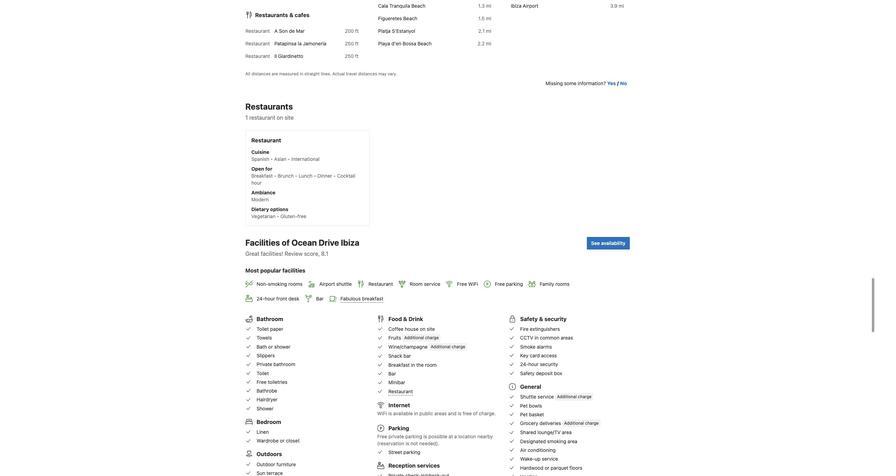 Task type: vqa. For each thing, say whether or not it's contained in the screenshot.
las vegas, united states of america image
no



Task type: locate. For each thing, give the bounding box(es) containing it.
air
[[521, 448, 527, 454]]

250 up travel
[[345, 53, 354, 59]]

0 vertical spatial bar
[[316, 296, 324, 302]]

wardrobe
[[257, 439, 279, 444]]

restaurants up restaurant
[[246, 102, 293, 112]]

beach up s'estanyol
[[404, 15, 418, 21]]

food
[[389, 316, 402, 323]]

0 vertical spatial smoking
[[268, 282, 287, 287]]

restaurant left il
[[246, 53, 270, 59]]

2 250 from the top
[[345, 53, 354, 59]]

0 vertical spatial 24-
[[257, 296, 265, 302]]

additional inside fruits additional charge
[[405, 336, 424, 341]]

0 vertical spatial restaurants
[[255, 12, 288, 18]]

1 vertical spatial service
[[538, 394, 554, 400]]

2 toilet from the top
[[257, 371, 269, 377]]

il giardinetto
[[275, 53, 303, 59]]

0 horizontal spatial rooms
[[289, 282, 303, 287]]

0 vertical spatial hour
[[252, 180, 262, 186]]

a son de mar
[[275, 28, 305, 34]]

cala
[[378, 3, 388, 9]]

1 horizontal spatial ibiza
[[511, 3, 522, 9]]

nearby
[[478, 434, 493, 440]]

250 for il giardinetto
[[345, 53, 354, 59]]

possible
[[429, 434, 448, 440]]

toilet down private
[[257, 371, 269, 377]]

wifi is available in public areas and is free of charge.
[[377, 411, 496, 417]]

0 vertical spatial area
[[562, 430, 572, 436]]

is left not
[[406, 441, 410, 447]]

shower
[[257, 406, 274, 412]]

facilities
[[283, 268, 306, 274]]

parquet
[[551, 466, 569, 471]]

additional inside grocery deliveries additional charge
[[565, 421, 584, 427]]

1 horizontal spatial hour
[[265, 296, 275, 302]]

250 ft up travel
[[345, 53, 359, 59]]

beach right bossa
[[418, 41, 432, 47]]

ft for jamoneria
[[355, 41, 359, 47]]

family
[[540, 282, 555, 287]]

distances left may
[[358, 71, 377, 77]]

or down wake-up service
[[545, 466, 550, 471]]

0 horizontal spatial distances
[[252, 71, 271, 77]]

1 horizontal spatial 24-
[[521, 362, 529, 368]]

safety up the fire
[[521, 316, 538, 323]]

security
[[545, 316, 567, 323], [540, 362, 558, 368]]

24- down the non-
[[257, 296, 265, 302]]

2 vertical spatial hour
[[529, 362, 539, 368]]

2 vertical spatial service
[[542, 457, 559, 463]]

deliveries
[[540, 421, 561, 427]]

parking for free parking
[[506, 282, 523, 287]]

0 horizontal spatial of
[[282, 238, 290, 248]]

fruits
[[389, 335, 401, 341]]

ocean
[[292, 238, 317, 248]]

0 vertical spatial wifi
[[469, 282, 478, 287]]

dinner
[[318, 173, 332, 179]]

linen
[[257, 430, 269, 436]]

0 horizontal spatial ibiza
[[341, 238, 360, 248]]

1 vertical spatial area
[[568, 439, 578, 445]]

ibiza inside facilities of ocean drive ibiza great facilities! review score, 8.1
[[341, 238, 360, 248]]

is right the and
[[458, 411, 462, 417]]

0 vertical spatial 250
[[345, 41, 354, 47]]

2.2 mi
[[478, 41, 492, 47]]

non-smoking rooms
[[257, 282, 303, 287]]

private
[[257, 362, 272, 368]]

0 vertical spatial ft
[[355, 28, 359, 34]]

0 horizontal spatial wifi
[[377, 411, 387, 417]]

pet
[[521, 403, 528, 409], [521, 412, 528, 418]]

1 vertical spatial wifi
[[377, 411, 387, 417]]

score,
[[304, 251, 320, 257]]

free up ocean
[[298, 214, 307, 220]]

pet up grocery
[[521, 412, 528, 418]]

1 horizontal spatial distances
[[358, 71, 377, 77]]

1 vertical spatial toilet
[[257, 371, 269, 377]]

2 vertical spatial or
[[545, 466, 550, 471]]

2 vertical spatial ft
[[355, 53, 359, 59]]

• down options
[[277, 214, 279, 220]]

toilet up towels
[[257, 327, 269, 332]]

mi for 1.5 mi
[[486, 15, 492, 21]]

pet down shuttle
[[521, 403, 528, 409]]

1 horizontal spatial areas
[[561, 335, 573, 341]]

1 vertical spatial 250 ft
[[345, 53, 359, 59]]

is up the needed).
[[424, 434, 427, 440]]

1 pet from the top
[[521, 403, 528, 409]]

1 safety from the top
[[521, 316, 538, 323]]

1.5
[[479, 15, 485, 21]]

bath
[[257, 344, 267, 350]]

additional down the box
[[557, 395, 577, 400]]

0 vertical spatial 250 ft
[[345, 41, 359, 47]]

1 vertical spatial 24-
[[521, 362, 529, 368]]

areas right common at the right bottom
[[561, 335, 573, 341]]

hour for 24-hour security
[[529, 362, 539, 368]]

1 horizontal spatial airport
[[523, 3, 539, 9]]

1 vertical spatial ibiza
[[341, 238, 360, 248]]

smoke
[[521, 344, 536, 350]]

1 vertical spatial security
[[540, 362, 558, 368]]

1 horizontal spatial breakfast
[[389, 362, 410, 368]]

son
[[279, 28, 288, 34]]

on right restaurant
[[277, 115, 283, 121]]

1 vertical spatial ft
[[355, 41, 359, 47]]

1 vertical spatial restaurants
[[246, 102, 293, 112]]

or for bath
[[268, 344, 273, 350]]

mi right 2.1
[[486, 28, 492, 34]]

250 ft down 200 ft
[[345, 41, 359, 47]]

of up review
[[282, 238, 290, 248]]

deposit
[[536, 371, 553, 377]]

in left public
[[414, 411, 418, 417]]

0 horizontal spatial breakfast
[[252, 173, 273, 179]]

service up bowls
[[538, 394, 554, 400]]

areas left the and
[[435, 411, 447, 417]]

24-
[[257, 296, 265, 302], [521, 362, 529, 368]]

1 vertical spatial areas
[[435, 411, 447, 417]]

0 horizontal spatial smoking
[[268, 282, 287, 287]]

parking inside free private parking is possible at a location nearby (reservation is not needed).
[[406, 434, 423, 440]]

security for safety & security
[[545, 316, 567, 323]]

200
[[345, 28, 354, 34]]

0 vertical spatial pet
[[521, 403, 528, 409]]

hour left front
[[265, 296, 275, 302]]

services
[[417, 463, 440, 469]]

beach right tranquila
[[412, 3, 426, 9]]

area for shared lounge/tv area
[[562, 430, 572, 436]]

rooms down facilities
[[289, 282, 303, 287]]

0 vertical spatial breakfast
[[252, 173, 273, 179]]

1.3
[[479, 3, 485, 9]]

1 vertical spatial parking
[[406, 434, 423, 440]]

& up fire extinguishers
[[539, 316, 544, 323]]

0 horizontal spatial bar
[[316, 296, 324, 302]]

patapinsa la jamoneria
[[275, 41, 327, 47]]

bathroom
[[257, 316, 283, 323]]

restaurants inside restaurants 1 restaurant on site
[[246, 102, 293, 112]]

service right "room"
[[424, 282, 441, 287]]

pet basket
[[521, 412, 544, 418]]

breakfast inside open for breakfast • brunch • lunch • dinner • cocktail hour
[[252, 173, 273, 179]]

cocktail
[[337, 173, 356, 179]]

1 vertical spatial on
[[420, 327, 426, 332]]

1 vertical spatial breakfast
[[389, 362, 410, 368]]

2 ft from the top
[[355, 41, 359, 47]]

security up extinguishers
[[545, 316, 567, 323]]

1 vertical spatial safety
[[521, 371, 535, 377]]

in left 'straight'
[[300, 71, 304, 77]]

safety up general
[[521, 371, 535, 377]]

0 vertical spatial beach
[[412, 3, 426, 9]]

2 rooms from the left
[[556, 282, 570, 287]]

site
[[285, 115, 294, 121], [427, 327, 435, 332]]

rooms right family
[[556, 282, 570, 287]]

distances right 'all'
[[252, 71, 271, 77]]

parking down not
[[404, 450, 421, 456]]

1 vertical spatial airport
[[320, 282, 335, 287]]

1.3 mi
[[479, 3, 492, 9]]

private bathroom
[[257, 362, 295, 368]]

ft up travel
[[355, 53, 359, 59]]

2 horizontal spatial hour
[[529, 362, 539, 368]]

0 vertical spatial or
[[268, 344, 273, 350]]

• right the dinner
[[334, 173, 336, 179]]

250 ft for patapinsa la jamoneria
[[345, 41, 359, 47]]

restaurants for restaurants 1 restaurant on site
[[246, 102, 293, 112]]

site right restaurant
[[285, 115, 294, 121]]

restaurants up the a
[[255, 12, 288, 18]]

wine/champagne additional charge
[[389, 344, 466, 350]]

needed).
[[420, 441, 440, 447]]

free
[[457, 282, 467, 287], [495, 282, 505, 287], [257, 380, 267, 386], [377, 434, 387, 440]]

charge inside fruits additional charge
[[425, 336, 439, 341]]

modern
[[252, 197, 269, 203]]

1 vertical spatial pet
[[521, 412, 528, 418]]

hour down card
[[529, 362, 539, 368]]

0 horizontal spatial free
[[298, 214, 307, 220]]

1 horizontal spatial site
[[427, 327, 435, 332]]

24- down key
[[521, 362, 529, 368]]

bar up minibar
[[389, 371, 396, 377]]

0 horizontal spatial &
[[290, 12, 294, 18]]

1 vertical spatial smoking
[[548, 439, 567, 445]]

street
[[389, 450, 402, 456]]

beach
[[412, 3, 426, 9], [404, 15, 418, 21], [418, 41, 432, 47]]

0 vertical spatial ibiza
[[511, 3, 522, 9]]

restaurant
[[246, 28, 270, 34], [246, 41, 270, 47], [246, 53, 270, 59], [252, 137, 281, 144], [369, 282, 393, 287], [389, 389, 413, 395]]

0 horizontal spatial site
[[285, 115, 294, 121]]

2 pet from the top
[[521, 412, 528, 418]]

cctv in common areas
[[521, 335, 573, 341]]

1 toilet from the top
[[257, 327, 269, 332]]

bathrobe
[[257, 388, 277, 394]]

0 vertical spatial service
[[424, 282, 441, 287]]

1 horizontal spatial free
[[463, 411, 472, 417]]

parking
[[389, 426, 409, 432]]

& for cafes
[[290, 12, 294, 18]]

0 horizontal spatial areas
[[435, 411, 447, 417]]

additional up room
[[431, 345, 451, 350]]

breakfast down open in the left top of the page
[[252, 173, 273, 179]]

outdoor
[[257, 462, 275, 468]]

is
[[389, 411, 392, 417], [458, 411, 462, 417], [424, 434, 427, 440], [406, 441, 410, 447]]

furniture
[[277, 462, 296, 468]]

safety for safety & security
[[521, 316, 538, 323]]

hairdryer
[[257, 397, 278, 403]]

ibiza right 1.3 mi
[[511, 3, 522, 9]]

de
[[289, 28, 295, 34]]

1 250 ft from the top
[[345, 41, 359, 47]]

smoking down "most popular facilities"
[[268, 282, 287, 287]]

shower
[[274, 344, 291, 350]]

street parking
[[389, 450, 421, 456]]

1 vertical spatial hour
[[265, 296, 275, 302]]

free inside free private parking is possible at a location nearby (reservation is not needed).
[[377, 434, 387, 440]]

1 vertical spatial 250
[[345, 53, 354, 59]]

toilet
[[257, 327, 269, 332], [257, 371, 269, 377]]

0 vertical spatial airport
[[523, 3, 539, 9]]

1.5 mi
[[479, 15, 492, 21]]

restaurants for restaurants & cafes
[[255, 12, 288, 18]]

hour up the ambiance
[[252, 180, 262, 186]]

0 vertical spatial of
[[282, 238, 290, 248]]

0 horizontal spatial hour
[[252, 180, 262, 186]]

smoking down lounge/tv
[[548, 439, 567, 445]]

ft right 200
[[355, 28, 359, 34]]

ft
[[355, 28, 359, 34], [355, 41, 359, 47], [355, 53, 359, 59]]

1 horizontal spatial smoking
[[548, 439, 567, 445]]

250 down 200
[[345, 41, 354, 47]]

toilet paper
[[257, 327, 283, 332]]

0 horizontal spatial or
[[268, 344, 273, 350]]

2 safety from the top
[[521, 371, 535, 377]]

& for security
[[539, 316, 544, 323]]

key
[[521, 353, 529, 359]]

areas
[[561, 335, 573, 341], [435, 411, 447, 417]]

mi right 3.9
[[619, 3, 625, 9]]

hour for 24-hour front desk
[[265, 296, 275, 302]]

mi right 1.5
[[486, 15, 492, 21]]

additional down house
[[405, 336, 424, 341]]

common
[[540, 335, 560, 341]]

restaurant up breakfast
[[369, 282, 393, 287]]

up
[[535, 457, 541, 463]]

0 vertical spatial free
[[298, 214, 307, 220]]

restaurant down minibar
[[389, 389, 413, 395]]

& left cafes
[[290, 12, 294, 18]]

1 250 from the top
[[345, 41, 354, 47]]

bowls
[[529, 403, 543, 409]]

2 250 ft from the top
[[345, 53, 359, 59]]

2 distances from the left
[[358, 71, 377, 77]]

free right the and
[[463, 411, 472, 417]]

• left brunch
[[274, 173, 277, 179]]

1 horizontal spatial &
[[403, 316, 408, 323]]

1 horizontal spatial on
[[420, 327, 426, 332]]

0 vertical spatial on
[[277, 115, 283, 121]]

see availability button
[[587, 237, 630, 250]]

parking for street parking
[[404, 450, 421, 456]]

0 vertical spatial safety
[[521, 316, 538, 323]]

hour
[[252, 180, 262, 186], [265, 296, 275, 302], [529, 362, 539, 368]]

1 horizontal spatial or
[[280, 439, 285, 444]]

0 vertical spatial security
[[545, 316, 567, 323]]

1 vertical spatial or
[[280, 439, 285, 444]]

great
[[246, 251, 260, 257]]

vary.
[[388, 71, 397, 77]]

of left charge.
[[473, 411, 478, 417]]

2 horizontal spatial or
[[545, 466, 550, 471]]

pet for pet bowls
[[521, 403, 528, 409]]

2 vertical spatial parking
[[404, 450, 421, 456]]

service up hardwood or parquet floors
[[542, 457, 559, 463]]

mi right 2.2
[[486, 41, 492, 47]]

or right the bath
[[268, 344, 273, 350]]

toilet for toilet
[[257, 371, 269, 377]]

ibiza right drive at the left of the page
[[341, 238, 360, 248]]

& right food
[[403, 316, 408, 323]]

area
[[562, 430, 572, 436], [568, 439, 578, 445]]

0 horizontal spatial 24-
[[257, 296, 265, 302]]

mi right 1.3
[[486, 3, 492, 9]]

toiletries
[[268, 380, 288, 386]]

site up wine/champagne additional charge
[[427, 327, 435, 332]]

1 vertical spatial beach
[[404, 15, 418, 21]]

0 vertical spatial toilet
[[257, 327, 269, 332]]

additional
[[405, 336, 424, 341], [431, 345, 451, 350], [557, 395, 577, 400], [565, 421, 584, 427]]

1 ft from the top
[[355, 28, 359, 34]]

breakfast down snack bar
[[389, 362, 410, 368]]

parking up not
[[406, 434, 423, 440]]

bar down airport shuttle
[[316, 296, 324, 302]]

or left closet
[[280, 439, 285, 444]]

1 horizontal spatial of
[[473, 411, 478, 417]]

figueretes beach
[[378, 15, 418, 21]]

non-
[[257, 282, 268, 287]]

ft down 200 ft
[[355, 41, 359, 47]]

0 vertical spatial parking
[[506, 282, 523, 287]]

1 vertical spatial site
[[427, 327, 435, 332]]

la
[[298, 41, 302, 47]]

0 vertical spatial site
[[285, 115, 294, 121]]

2 horizontal spatial &
[[539, 316, 544, 323]]

charge inside grocery deliveries additional charge
[[586, 421, 599, 427]]

room
[[425, 362, 437, 368]]

cafes
[[295, 12, 310, 18]]

parking left family
[[506, 282, 523, 287]]

on right house
[[420, 327, 426, 332]]

• right lunch
[[314, 173, 316, 179]]

1 horizontal spatial rooms
[[556, 282, 570, 287]]

additional right deliveries in the right of the page
[[565, 421, 584, 427]]

security down access
[[540, 362, 558, 368]]

0 horizontal spatial on
[[277, 115, 283, 121]]

in up smoke alarms
[[535, 335, 539, 341]]

closet
[[286, 439, 300, 444]]

1 vertical spatial bar
[[389, 371, 396, 377]]



Task type: describe. For each thing, give the bounding box(es) containing it.
on inside restaurants 1 restaurant on site
[[277, 115, 283, 121]]

• left asian
[[271, 156, 273, 162]]

shared lounge/tv area
[[521, 430, 572, 436]]

restaurants 1 restaurant on site
[[246, 102, 294, 121]]

facilities of ocean drive ibiza great facilities! review score, 8.1
[[246, 238, 360, 257]]

pet for pet basket
[[521, 412, 528, 418]]

playa d'en bossa beach
[[378, 41, 432, 47]]

free for free toiletries
[[257, 380, 267, 386]]

mi for 1.3 mi
[[486, 3, 492, 9]]

service for room
[[424, 282, 441, 287]]

smoking for non-
[[268, 282, 287, 287]]

coffee
[[389, 327, 404, 332]]

0 horizontal spatial airport
[[320, 282, 335, 287]]

giardinetto
[[278, 53, 303, 59]]

charge.
[[479, 411, 496, 417]]

platja
[[378, 28, 391, 34]]

service for shuttle
[[538, 394, 554, 400]]

mar
[[296, 28, 305, 34]]

3.9 mi
[[611, 3, 625, 9]]

breakfast
[[362, 296, 384, 302]]

3.9
[[611, 3, 618, 9]]

additional inside shuttle service additional charge
[[557, 395, 577, 400]]

in left the
[[411, 362, 415, 368]]

fruits additional charge
[[389, 335, 439, 341]]

free private parking is possible at a location nearby (reservation is not needed).
[[377, 434, 493, 447]]

mi for 3.9 mi
[[619, 3, 625, 9]]

restaurant left the a
[[246, 28, 270, 34]]

250 ft for il giardinetto
[[345, 53, 359, 59]]

facilities
[[246, 238, 280, 248]]

conditioning
[[528, 448, 556, 454]]

may
[[379, 71, 387, 77]]

box
[[555, 371, 563, 377]]

mi for 2.2 mi
[[486, 41, 492, 47]]

bar
[[404, 354, 411, 359]]

drink
[[409, 316, 423, 323]]

wine/champagne
[[389, 344, 428, 350]]

breakfast in the room
[[389, 362, 437, 368]]

area for designated smoking area
[[568, 439, 578, 445]]

missing
[[546, 80, 563, 86]]

restaurant up cuisine
[[252, 137, 281, 144]]

charge inside wine/champagne additional charge
[[452, 345, 466, 350]]

wardrobe or closet
[[257, 439, 300, 444]]

3 ft from the top
[[355, 53, 359, 59]]

hour inside open for breakfast • brunch • lunch • dinner • cocktail hour
[[252, 180, 262, 186]]

see availability
[[592, 241, 626, 246]]

designated smoking area
[[521, 439, 578, 445]]

reception
[[389, 463, 416, 469]]

most popular facilities
[[246, 268, 306, 274]]

& for drink
[[403, 316, 408, 323]]

paper
[[270, 327, 283, 332]]

lounge/tv
[[538, 430, 561, 436]]

information?
[[578, 80, 606, 86]]

cuisine
[[252, 149, 269, 155]]

safety & security
[[521, 316, 567, 323]]

smoking for designated
[[548, 439, 567, 445]]

basket
[[529, 412, 544, 418]]

are
[[272, 71, 278, 77]]

2.1 mi
[[479, 28, 492, 34]]

(reservation
[[377, 441, 405, 447]]

or for hardwood
[[545, 466, 550, 471]]

1 horizontal spatial bar
[[389, 371, 396, 377]]

all
[[246, 71, 251, 77]]

grocery deliveries additional charge
[[521, 421, 599, 427]]

250 for patapinsa la jamoneria
[[345, 41, 354, 47]]

ibiza airport
[[511, 3, 539, 9]]

mi for 2.1 mi
[[486, 28, 492, 34]]

dietary
[[252, 207, 269, 213]]

free for free private parking is possible at a location nearby (reservation is not needed).
[[377, 434, 387, 440]]

house
[[405, 327, 419, 332]]

charge inside shuttle service additional charge
[[578, 395, 592, 400]]

24- for 24-hour front desk
[[257, 296, 265, 302]]

site inside restaurants 1 restaurant on site
[[285, 115, 294, 121]]

fabulous breakfast
[[341, 296, 384, 302]]

of inside facilities of ocean drive ibiza great facilities! review score, 8.1
[[282, 238, 290, 248]]

or for wardrobe
[[280, 439, 285, 444]]

free for free wifi
[[457, 282, 467, 287]]

access
[[542, 353, 557, 359]]

floors
[[570, 466, 583, 471]]

figueretes
[[378, 15, 402, 21]]

drive
[[319, 238, 339, 248]]

free wifi
[[457, 282, 478, 287]]

restaurants & cafes
[[255, 12, 310, 18]]

room
[[410, 282, 423, 287]]

cala tranquila beach
[[378, 3, 426, 9]]

1 vertical spatial of
[[473, 411, 478, 417]]

24-hour front desk
[[257, 296, 300, 302]]

some
[[565, 80, 577, 86]]

extinguishers
[[530, 327, 560, 332]]

card
[[530, 353, 540, 359]]

24-hour security
[[521, 362, 558, 368]]

free for free parking
[[495, 282, 505, 287]]

1 vertical spatial free
[[463, 411, 472, 417]]

• left lunch
[[295, 173, 298, 179]]

measured
[[279, 71, 299, 77]]

• right asian
[[288, 156, 290, 162]]

2 vertical spatial beach
[[418, 41, 432, 47]]

0 vertical spatial areas
[[561, 335, 573, 341]]

options
[[270, 207, 289, 213]]

international
[[292, 156, 320, 162]]

hardwood or parquet floors
[[521, 466, 583, 471]]

bossa
[[403, 41, 417, 47]]

open
[[252, 166, 264, 172]]

restaurant
[[250, 115, 275, 121]]

availability
[[602, 241, 626, 246]]

24- for 24-hour security
[[521, 362, 529, 368]]

most
[[246, 268, 259, 274]]

dietary options vegetarian • gluten-free
[[252, 207, 307, 220]]

towels
[[257, 335, 272, 341]]

1 horizontal spatial wifi
[[469, 282, 478, 287]]

internet
[[389, 403, 410, 409]]

2.1
[[479, 28, 485, 34]]

additional inside wine/champagne additional charge
[[431, 345, 451, 350]]

1
[[246, 115, 248, 121]]

cctv
[[521, 335, 534, 341]]

security for 24-hour security
[[540, 362, 558, 368]]

ambiance modern
[[252, 190, 276, 203]]

pet bowls
[[521, 403, 543, 409]]

ft for de
[[355, 28, 359, 34]]

room service
[[410, 282, 441, 287]]

missing some information? yes / no
[[546, 80, 627, 86]]

yes button
[[608, 80, 616, 87]]

location
[[459, 434, 476, 440]]

restaurant left patapinsa
[[246, 41, 270, 47]]

hardwood
[[521, 466, 544, 471]]

is down internet at the left
[[389, 411, 392, 417]]

for
[[266, 166, 272, 172]]

1 distances from the left
[[252, 71, 271, 77]]

a
[[455, 434, 457, 440]]

toilet for toilet paper
[[257, 327, 269, 332]]

playa
[[378, 41, 390, 47]]

1 rooms from the left
[[289, 282, 303, 287]]

free inside dietary options vegetarian • gluten-free
[[298, 214, 307, 220]]

review
[[285, 251, 303, 257]]

safety for safety deposit box
[[521, 371, 535, 377]]

no
[[621, 80, 627, 86]]

and
[[448, 411, 457, 417]]

• inside dietary options vegetarian • gluten-free
[[277, 214, 279, 220]]



